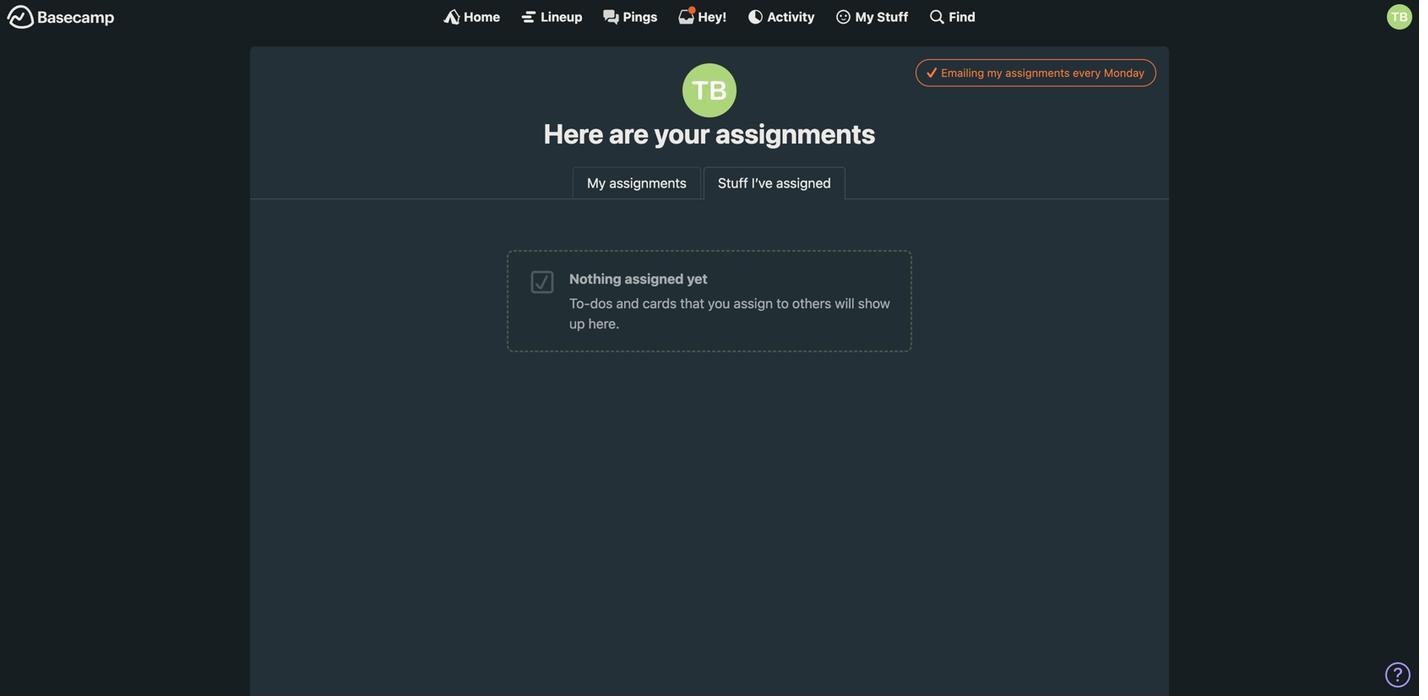 Task type: describe. For each thing, give the bounding box(es) containing it.
here are your assignments
[[544, 117, 875, 150]]

here.
[[588, 316, 620, 332]]

stuff i've assigned link
[[704, 167, 845, 200]]

every
[[1073, 66, 1101, 79]]

assigned inside nothing assigned yet to-dos and cards that you assign to others will show up here.
[[625, 271, 684, 287]]

nothing
[[569, 271, 621, 287]]

lineup
[[541, 9, 582, 24]]

cards
[[643, 295, 677, 311]]

1 vertical spatial stuff
[[718, 175, 748, 191]]

yet
[[687, 271, 708, 287]]

1 vertical spatial assignments
[[715, 117, 875, 150]]

my for my stuff
[[855, 9, 874, 24]]

pings
[[623, 9, 658, 24]]

emailing my assignments every monday
[[941, 66, 1145, 79]]

0 horizontal spatial tim burton image
[[683, 63, 737, 117]]

find button
[[929, 8, 976, 25]]

home link
[[444, 8, 500, 25]]

to
[[776, 295, 789, 311]]

activity
[[767, 9, 815, 24]]

to-
[[569, 295, 590, 311]]

activity link
[[747, 8, 815, 25]]

are
[[609, 117, 649, 150]]

my assignments link
[[573, 167, 701, 199]]

my assignments
[[587, 175, 687, 191]]

lineup link
[[521, 8, 582, 25]]

your
[[654, 117, 710, 150]]

assignments inside 'link'
[[609, 175, 687, 191]]

that
[[680, 295, 704, 311]]



Task type: locate. For each thing, give the bounding box(es) containing it.
1 horizontal spatial my
[[855, 9, 874, 24]]

assigned
[[776, 175, 831, 191], [625, 271, 684, 287]]

0 horizontal spatial stuff
[[718, 175, 748, 191]]

stuff left i've
[[718, 175, 748, 191]]

dos
[[590, 295, 613, 311]]

0 vertical spatial assigned
[[776, 175, 831, 191]]

and
[[616, 295, 639, 311]]

you
[[708, 295, 730, 311]]

switch accounts image
[[7, 4, 115, 30]]

assignments right my
[[1005, 66, 1070, 79]]

assigned up cards
[[625, 271, 684, 287]]

assign
[[734, 295, 773, 311]]

stuff i've assigned
[[718, 175, 831, 191]]

1 horizontal spatial assignments
[[715, 117, 875, 150]]

my right "activity"
[[855, 9, 874, 24]]

stuff inside popup button
[[877, 9, 908, 24]]

my down here
[[587, 175, 606, 191]]

1 horizontal spatial assigned
[[776, 175, 831, 191]]

my inside 'link'
[[587, 175, 606, 191]]

0 horizontal spatial assigned
[[625, 271, 684, 287]]

assignments down are
[[609, 175, 687, 191]]

1 vertical spatial tim burton image
[[683, 63, 737, 117]]

assignments up stuff i've assigned
[[715, 117, 875, 150]]

emailing
[[941, 66, 984, 79]]

my stuff button
[[835, 8, 908, 25]]

i've
[[752, 175, 773, 191]]

home
[[464, 9, 500, 24]]

hey! button
[[678, 6, 727, 25]]

my stuff
[[855, 9, 908, 24]]

2 vertical spatial assignments
[[609, 175, 687, 191]]

stuff
[[877, 9, 908, 24], [718, 175, 748, 191]]

emailing my assignments every monday button
[[916, 59, 1156, 87]]

1 vertical spatial my
[[587, 175, 606, 191]]

stuff left find dropdown button
[[877, 9, 908, 24]]

1 horizontal spatial stuff
[[877, 9, 908, 24]]

my for my assignments
[[587, 175, 606, 191]]

tim burton image
[[1387, 4, 1412, 30], [683, 63, 737, 117]]

main element
[[0, 0, 1419, 33]]

0 vertical spatial assignments
[[1005, 66, 1070, 79]]

1 horizontal spatial tim burton image
[[1387, 4, 1412, 30]]

hey!
[[698, 9, 727, 24]]

will
[[835, 295, 854, 311]]

0 horizontal spatial assignments
[[609, 175, 687, 191]]

0 vertical spatial tim burton image
[[1387, 4, 1412, 30]]

1 vertical spatial assigned
[[625, 271, 684, 287]]

up
[[569, 316, 585, 332]]

nothing assigned yet to-dos and cards that you assign to others will show up here.
[[569, 271, 890, 332]]

others
[[792, 295, 831, 311]]

0 vertical spatial my
[[855, 9, 874, 24]]

show
[[858, 295, 890, 311]]

my
[[855, 9, 874, 24], [587, 175, 606, 191]]

assignments inside button
[[1005, 66, 1070, 79]]

my
[[987, 66, 1002, 79]]

find
[[949, 9, 976, 24]]

0 vertical spatial stuff
[[877, 9, 908, 24]]

assigned right i've
[[776, 175, 831, 191]]

pings button
[[603, 8, 658, 25]]

2 horizontal spatial assignments
[[1005, 66, 1070, 79]]

here
[[544, 117, 603, 150]]

my inside popup button
[[855, 9, 874, 24]]

assignments
[[1005, 66, 1070, 79], [715, 117, 875, 150], [609, 175, 687, 191]]

0 horizontal spatial my
[[587, 175, 606, 191]]

monday
[[1104, 66, 1145, 79]]



Task type: vqa. For each thing, say whether or not it's contained in the screenshot.
yet
yes



